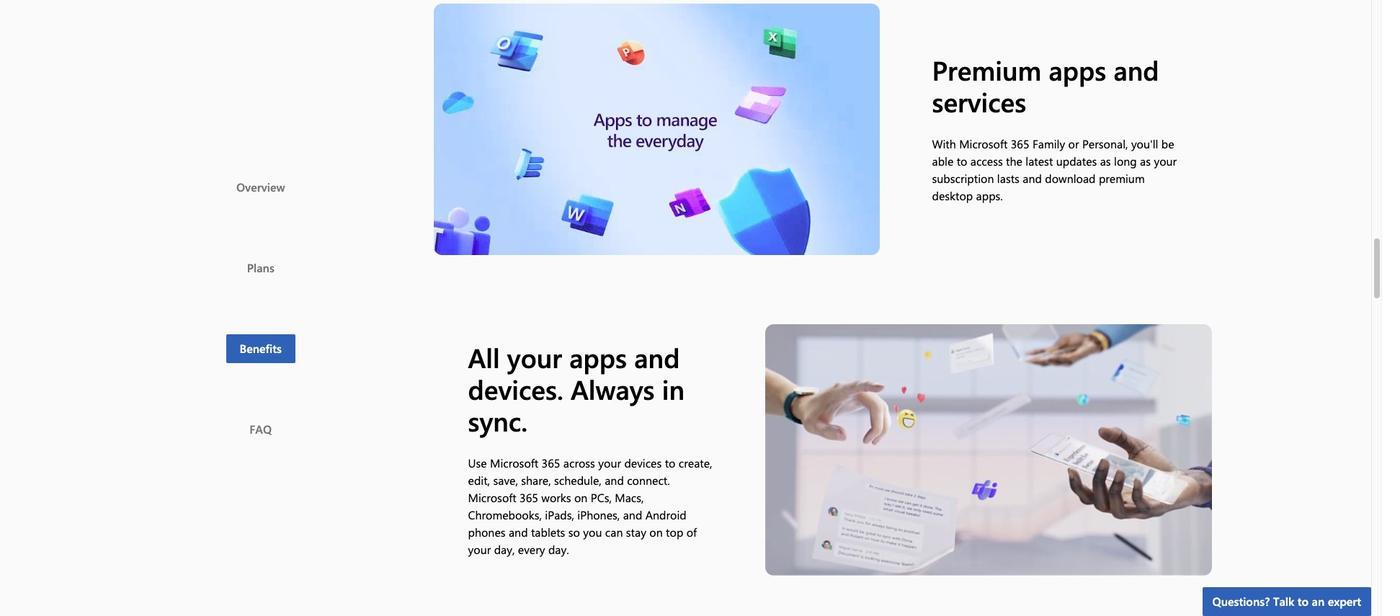 Task type: locate. For each thing, give the bounding box(es) containing it.
use microsoft 365 across your devices to create, edit, save, share, schedule, and connect. microsoft 365 works on pcs, macs, chromebooks, ipads, iphones, and android phones and tablets so you can stay on top of your day, every day.
[[468, 455, 713, 557]]

0 vertical spatial to
[[957, 153, 968, 168]]

stay
[[626, 525, 647, 540]]

your down phones
[[468, 542, 491, 557]]

family
[[1033, 136, 1066, 151]]

your
[[1154, 153, 1177, 168], [507, 339, 562, 375], [599, 455, 621, 471], [468, 542, 491, 557]]

1 vertical spatial on
[[650, 525, 663, 540]]

0 horizontal spatial apps
[[570, 339, 627, 375]]

to left 'an'
[[1298, 594, 1309, 609]]

across
[[564, 455, 595, 471]]

on
[[574, 490, 588, 505], [650, 525, 663, 540]]

0 horizontal spatial as
[[1101, 153, 1111, 168]]

latest
[[1026, 153, 1053, 168]]

devices
[[625, 455, 662, 471]]

0 horizontal spatial to
[[665, 455, 676, 471]]

to inside use microsoft 365 across your devices to create, edit, save, share, schedule, and connect. microsoft 365 works on pcs, macs, chromebooks, ipads, iphones, and android phones and tablets so you can stay on top of your day, every day.
[[665, 455, 676, 471]]

long
[[1114, 153, 1137, 168]]

and inside all your apps and devices. always in sync.
[[635, 339, 680, 375]]

to left create,
[[665, 455, 676, 471]]

benefits button
[[226, 334, 295, 363]]

of
[[687, 525, 697, 540]]

microsoft up "chromebooks,"
[[468, 490, 517, 505]]

schedule,
[[554, 473, 602, 488]]

download
[[1045, 171, 1096, 186]]

microsoft up save,
[[490, 455, 539, 471]]

microsoft for all your apps and devices. always in sync.
[[490, 455, 539, 471]]

as down the you'll
[[1140, 153, 1151, 168]]

2 horizontal spatial to
[[1298, 594, 1309, 609]]

2 horizontal spatial 365
[[1011, 136, 1030, 151]]

microsoft
[[960, 136, 1008, 151], [490, 455, 539, 471], [468, 490, 517, 505]]

pcs,
[[591, 490, 612, 505]]

0 horizontal spatial on
[[574, 490, 588, 505]]

2 vertical spatial to
[[1298, 594, 1309, 609]]

to inside with microsoft 365 family or personal, you'll be able to access the latest updates as long as your subscription lasts and download premium desktop apps.
[[957, 153, 968, 168]]

ipads,
[[545, 507, 574, 522]]

sync.
[[468, 403, 528, 439]]

all
[[468, 339, 500, 375]]

save,
[[493, 473, 518, 488]]

be
[[1162, 136, 1175, 151]]

2 vertical spatial 365
[[520, 490, 538, 505]]

to up subscription
[[957, 153, 968, 168]]

always
[[571, 371, 655, 407]]

365 up 'share,'
[[542, 455, 560, 471]]

0 vertical spatial 365
[[1011, 136, 1030, 151]]

microsoft up access
[[960, 136, 1008, 151]]

with
[[932, 136, 956, 151]]

apps
[[1049, 52, 1107, 87], [570, 339, 627, 375]]

use
[[468, 455, 487, 471]]

0 vertical spatial microsoft
[[960, 136, 1008, 151]]

as down personal,
[[1101, 153, 1111, 168]]

365 inside with microsoft 365 family or personal, you'll be able to access the latest updates as long as your subscription lasts and download premium desktop apps.
[[1011, 136, 1030, 151]]

and
[[1114, 52, 1160, 87], [1023, 171, 1042, 186], [635, 339, 680, 375], [605, 473, 624, 488], [623, 507, 642, 522], [509, 525, 528, 540]]

1 horizontal spatial apps
[[1049, 52, 1107, 87]]

iphones,
[[578, 507, 620, 522]]

benefits
[[240, 341, 282, 356]]

tablets
[[531, 525, 565, 540]]

create,
[[679, 455, 713, 471]]

apps inside all your apps and devices. always in sync.
[[570, 339, 627, 375]]

1 vertical spatial to
[[665, 455, 676, 471]]

or
[[1069, 136, 1079, 151]]

subscription
[[932, 171, 994, 186]]

you'll
[[1132, 136, 1159, 151]]

macs,
[[615, 490, 644, 505]]

updates
[[1057, 153, 1097, 168]]

1 horizontal spatial on
[[650, 525, 663, 540]]

365 up the
[[1011, 136, 1030, 151]]

expert
[[1328, 594, 1362, 609]]

lasts
[[998, 171, 1020, 186]]

365
[[1011, 136, 1030, 151], [542, 455, 560, 471], [520, 490, 538, 505]]

phones
[[468, 525, 506, 540]]

1 horizontal spatial 365
[[542, 455, 560, 471]]

your right 'all'
[[507, 339, 562, 375]]

1 vertical spatial apps
[[570, 339, 627, 375]]

in
[[662, 371, 685, 407]]

the
[[1006, 153, 1023, 168]]

microsoft inside with microsoft 365 family or personal, you'll be able to access the latest updates as long as your subscription lasts and download premium desktop apps.
[[960, 136, 1008, 151]]

1 horizontal spatial to
[[957, 153, 968, 168]]

works
[[542, 490, 571, 505]]

0 vertical spatial apps
[[1049, 52, 1107, 87]]

edit,
[[468, 473, 490, 488]]

1 vertical spatial 365
[[542, 455, 560, 471]]

to
[[957, 153, 968, 168], [665, 455, 676, 471], [1298, 594, 1309, 609]]

365 down 'share,'
[[520, 490, 538, 505]]

personal,
[[1083, 136, 1128, 151]]

all your apps and devices. always in sync.
[[468, 339, 685, 439]]

0 horizontal spatial 365
[[520, 490, 538, 505]]

on down schedule,
[[574, 490, 588, 505]]

1 horizontal spatial as
[[1140, 153, 1151, 168]]

as
[[1101, 153, 1111, 168], [1140, 153, 1151, 168]]

day.
[[548, 542, 569, 557]]

1 vertical spatial microsoft
[[490, 455, 539, 471]]

your down be at the right of page
[[1154, 153, 1177, 168]]

on left top
[[650, 525, 663, 540]]

chromebooks,
[[468, 507, 542, 522]]

1 as from the left
[[1101, 153, 1111, 168]]

faq
[[250, 421, 272, 436]]



Task type: describe. For each thing, give the bounding box(es) containing it.
and inside with microsoft 365 family or personal, you'll be able to access the latest updates as long as your subscription lasts and download premium desktop apps.
[[1023, 171, 1042, 186]]

overview button
[[226, 173, 295, 201]]

overview
[[236, 179, 285, 194]]

you
[[583, 525, 602, 540]]

premium
[[1099, 171, 1145, 186]]

every
[[518, 542, 545, 557]]

can
[[605, 525, 623, 540]]

day,
[[494, 542, 515, 557]]

apps.
[[976, 188, 1003, 203]]

talk
[[1273, 594, 1295, 609]]

your right across
[[599, 455, 621, 471]]

questions? talk to an expert button
[[1203, 587, 1372, 616]]

connect.
[[627, 473, 670, 488]]

365 for your
[[542, 455, 560, 471]]

premium apps and services
[[932, 52, 1160, 119]]

365 for apps
[[1011, 136, 1030, 151]]

plans button
[[226, 253, 295, 282]]

share,
[[521, 473, 551, 488]]

your inside all your apps and devices. always in sync.
[[507, 339, 562, 375]]

devices.
[[468, 371, 564, 407]]

microsoft for premium apps and services
[[960, 136, 1008, 151]]

top
[[666, 525, 684, 540]]

so
[[569, 525, 580, 540]]

android
[[646, 507, 687, 522]]

able
[[932, 153, 954, 168]]

to inside "dropdown button"
[[1298, 594, 1309, 609]]

2 as from the left
[[1140, 153, 1151, 168]]

0 vertical spatial on
[[574, 490, 588, 505]]

access
[[971, 153, 1003, 168]]

questions? talk to an expert
[[1213, 594, 1362, 609]]

with microsoft 365 family or personal, you'll be able to access the latest updates as long as your subscription lasts and download premium desktop apps.
[[932, 136, 1177, 203]]

an
[[1312, 594, 1325, 609]]

plans
[[247, 260, 275, 275]]

services
[[932, 84, 1027, 119]]

premium
[[932, 52, 1042, 87]]

2 vertical spatial microsoft
[[468, 490, 517, 505]]

questions?
[[1213, 594, 1270, 609]]

apps inside premium apps and services
[[1049, 52, 1107, 87]]

faq button
[[226, 415, 295, 444]]

and inside premium apps and services
[[1114, 52, 1160, 87]]

your inside with microsoft 365 family or personal, you'll be able to access the latest updates as long as your subscription lasts and download premium desktop apps.
[[1154, 153, 1177, 168]]

desktop
[[932, 188, 973, 203]]



Task type: vqa. For each thing, say whether or not it's contained in the screenshot.
SUBSCRIPTION
yes



